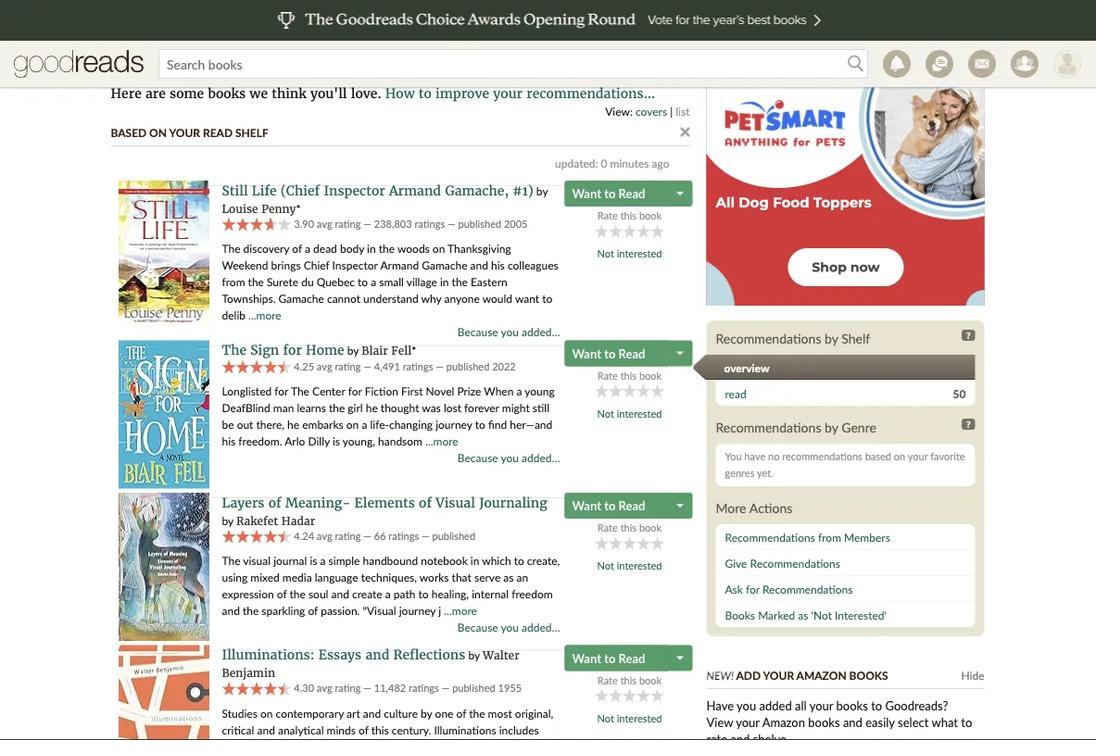 Task type: vqa. For each thing, say whether or not it's contained in the screenshot.
Still Life (Chief Inspector Armand Gamache, #1)'s ratings
yes



Task type: describe. For each thing, give the bounding box(es) containing it.
based
[[865, 451, 892, 463]]

some
[[170, 85, 204, 102]]

using
[[222, 571, 248, 584]]

by inside studies on contemporary art and culture by one of the most original, critical and analytical minds of this century. illuminations includes benjamin's views on kafka, with whom he felt the closest person
[[421, 707, 432, 720]]

still life (chief inspector armand gamache, #1) link
[[222, 182, 534, 199]]

is inside the visual journal is a simple handbound notebook in which to create, using mixed media language techniques, works that serve as an expression of the soul and create a path to healing, internal freedom and the sparkling of passion.  "visual journey j
[[310, 554, 317, 568]]

11,482
[[374, 682, 406, 695]]

longlisted
[[222, 385, 272, 398]]

no
[[769, 451, 780, 463]]

give
[[725, 557, 748, 570]]

of up 'rakefet hadar' link
[[269, 495, 282, 511]]

sign
[[250, 342, 279, 359]]

because you added… for #1)
[[458, 325, 560, 339]]

published for illuminations: essays and reflections
[[452, 682, 496, 695]]

you for the sign for home
[[501, 451, 519, 465]]

3.90 avg rating — 238,803 ratings
[[292, 217, 445, 230]]

Search books text field
[[159, 49, 869, 79]]

layers of meaning- elements of visual journaling by rakefet hadar
[[222, 495, 548, 528]]

of down soul
[[308, 604, 318, 618]]

avg for illuminations: essays and reflections
[[317, 682, 332, 695]]

handsom
[[378, 435, 423, 448]]

ratings for still life (chief inspector armand gamache, #1)
[[415, 217, 445, 230]]

recommendations from members link
[[716, 525, 976, 551]]

on inside 'the discovery of a dead body in the woods on thanksgiving weekend brings chief inspector armand gamache and his colleagues from the surete du quebec to a small village in the eastern townships. gamache cannot understand why anyone would want to delib'
[[433, 242, 445, 255]]

he for center
[[287, 418, 300, 431]]

this for illuminations: essays and reflections
[[621, 674, 637, 687]]

my books link
[[405, 41, 525, 87]]

3 added… from the top
[[522, 621, 560, 635]]

rating for still life (chief inspector armand gamache, #1)
[[335, 217, 361, 230]]

not interested for layers of meaning- elements of visual journaling
[[598, 560, 662, 572]]

the down expression
[[243, 604, 259, 618]]

want to read for still life (chief inspector armand gamache, #1)
[[572, 186, 646, 201]]

new!
[[707, 669, 734, 682]]

the sign for home image
[[119, 341, 209, 489]]

the for sign
[[222, 342, 247, 359]]

add
[[736, 669, 761, 682]]

added… for fell
[[522, 451, 560, 465]]

4.24
[[294, 530, 314, 542]]

— down blair
[[364, 360, 372, 373]]

based on your read shelf
[[111, 126, 269, 139]]

village
[[407, 275, 437, 289]]

and right the rate
[[731, 732, 750, 741]]

amazon inside "have you added all your books to goodreads? view your amazon books and easily select what to rate and shelve."
[[763, 716, 806, 730]]

— up notebook on the bottom left of page
[[422, 530, 430, 542]]

and right art
[[363, 707, 381, 720]]

and up benjamin's
[[257, 723, 275, 737]]

journey inside longlisted for the center for fiction first novel prize  when a young deafblind man learns the girl he thought was lost forever might still be out there, he embarks on a life-changing journey to find her—and his freedom.  arlo dilly is young, handsom
[[436, 418, 472, 431]]

— published
[[419, 530, 476, 542]]

recommendations up books marked as 'not interested'
[[763, 583, 853, 596]]

we
[[250, 85, 268, 102]]

? link for recommendations by genre
[[962, 419, 976, 430]]

the sign for home link
[[222, 342, 344, 359]]

rate for layers of meaning- elements of visual journaling
[[598, 522, 618, 534]]

updated: 0 minutes ago
[[555, 156, 670, 170]]

inspector inside still life (chief inspector armand gamache, #1) by louise penny *
[[324, 182, 385, 199]]

ratings for illuminations: essays and reflections
[[409, 682, 439, 695]]

delib
[[222, 309, 246, 322]]

read
[[725, 387, 747, 400]]

avg for still life (chief inspector armand gamache, #1)
[[317, 217, 332, 230]]

book for layers of meaning- elements of visual journaling
[[640, 522, 662, 534]]

penny
[[262, 202, 296, 216]]

elements
[[355, 495, 415, 511]]

overview
[[724, 361, 770, 374]]

layers of meaning- elements of visual journaling image
[[119, 493, 209, 641]]

read for the sign for home
[[619, 346, 646, 361]]

shelve.
[[753, 732, 790, 741]]

avg for layers of meaning- elements of visual journaling
[[317, 530, 332, 542]]

inspector inside 'the discovery of a dead body in the woods on thanksgiving weekend brings chief inspector armand gamache and his colleagues from the surete du quebec to a small village in the eastern townships. gamache cannot understand why anyone would want to delib'
[[332, 259, 378, 272]]

the inside longlisted for the center for fiction first novel prize  when a young deafblind man learns the girl he thought was lost forever might still be out there, he embarks on a life-changing journey to find her—and his freedom.  arlo dilly is young, handsom
[[329, 401, 345, 415]]

is inside longlisted for the center for fiction first novel prize  when a young deafblind man learns the girl he thought was lost forever might still be out there, he embarks on a life-changing journey to find her—and his freedom.  arlo dilly is young, handsom
[[333, 435, 340, 448]]

1 vertical spatial home
[[306, 342, 344, 359]]

by left genre
[[825, 419, 839, 435]]

want to read for illuminations: essays and reflections
[[572, 651, 646, 666]]

young
[[525, 385, 555, 398]]

— left 11,482
[[364, 682, 372, 695]]

walter benjamin
[[222, 649, 520, 681]]

interested for still life (chief inspector armand gamache, #1)
[[617, 247, 662, 260]]

colleagues
[[508, 259, 559, 272]]

— up "thanksgiving"
[[448, 217, 456, 230]]

want to read for the sign for home
[[572, 346, 646, 361]]

actions
[[750, 500, 793, 516]]

the up illuminations
[[469, 707, 485, 720]]

the up "townships."
[[248, 275, 264, 289]]

by inside illuminations: essays and reflections by
[[469, 649, 480, 662]]

3 because from the top
[[458, 621, 498, 635]]

1 vertical spatial gamache
[[279, 292, 324, 305]]

journey inside the visual journal is a simple handbound notebook in which to create, using mixed media language techniques, works that serve as an expression of the soul and create a path to healing, internal freedom and the sparkling of passion.  "visual journey j
[[399, 604, 436, 618]]

for up man
[[275, 385, 288, 398]]

more actions
[[716, 500, 793, 516]]

a left simple
[[320, 554, 326, 568]]

members
[[845, 531, 891, 544]]

...more link for home
[[426, 435, 459, 448]]

2 vertical spatial books
[[809, 716, 840, 730]]

still life (chief inspector armand gamache, #1) by louise penny *
[[222, 182, 548, 216]]

— published 1955
[[439, 682, 522, 695]]

1 vertical spatial shelf
[[842, 330, 871, 346]]

— published 2022
[[433, 360, 516, 373]]

your for on
[[169, 126, 200, 139]]

handbound
[[363, 554, 418, 568]]

not interested for the sign for home
[[598, 407, 662, 420]]

a left small
[[371, 275, 376, 289]]

to inside longlisted for the center for fiction first novel prize  when a young deafblind man learns the girl he thought was lost forever might still be out there, he embarks on a life-changing journey to find her—and his freedom.  arlo dilly is young, handsom
[[475, 418, 486, 431]]

whom
[[380, 740, 411, 741]]

are
[[146, 85, 166, 102]]

50
[[953, 387, 966, 400]]

illuminations: essays and reflections link
[[222, 647, 466, 664]]

covers link
[[636, 104, 668, 118]]

book for the sign for home
[[640, 369, 662, 382]]

freedom.
[[239, 435, 282, 448]]

read for layers of meaning- elements of visual journaling
[[619, 499, 646, 514]]

expression
[[222, 588, 274, 601]]

for up 4.25
[[283, 342, 302, 359]]

your right all
[[810, 699, 834, 714]]

this for layers of meaning- elements of visual journaling
[[621, 522, 637, 534]]

hadar
[[282, 514, 315, 528]]

want to read button for still life (chief inspector armand gamache, #1)
[[565, 181, 670, 207]]

rate this book for layers of meaning- elements of visual journaling
[[598, 522, 662, 534]]

the up anyone
[[452, 275, 468, 289]]

quebec
[[317, 275, 355, 289]]

contemporary
[[276, 707, 344, 720]]

anyone
[[444, 292, 480, 305]]

by up the overview link on the right of page
[[825, 330, 839, 346]]

recommendations for recommendations by genre
[[716, 419, 822, 435]]

and down expression
[[222, 604, 240, 618]]

was
[[422, 401, 441, 415]]

in inside the visual journal is a simple handbound notebook in which to create, using mixed media language techniques, works that serve as an expression of the soul and create a path to healing, internal freedom and the sparkling of passion.  "visual journey j
[[471, 554, 480, 568]]

his inside longlisted for the center for fiction first novel prize  when a young deafblind man learns the girl he thought was lost forever might still be out there, he embarks on a life-changing journey to find her—and his freedom.  arlo dilly is young, handsom
[[222, 435, 236, 448]]

because you added… link for fell
[[458, 450, 560, 467]]

for up girl
[[348, 385, 362, 398]]

friend requests image
[[1011, 50, 1039, 78]]

views
[[277, 740, 305, 741]]

passion.
[[321, 604, 360, 618]]

'not
[[812, 609, 832, 622]]

there,
[[256, 418, 285, 431]]

louise penny link
[[222, 202, 296, 216]]

one
[[435, 707, 454, 720]]

want to read button for layers of meaning- elements of visual journaling
[[565, 493, 670, 519]]

visual
[[243, 554, 271, 568]]

interested for layers of meaning- elements of visual journaling
[[617, 560, 662, 572]]

his inside 'the discovery of a dead body in the woods on thanksgiving weekend brings chief inspector armand gamache and his colleagues from the surete du quebec to a small village in the eastern townships. gamache cannot understand why anyone would want to delib'
[[491, 259, 505, 272]]

on inside longlisted for the center for fiction first novel prize  when a young deafblind man learns the girl he thought was lost forever might still be out there, he embarks on a life-changing journey to find her—and his freedom.  arlo dilly is young, handsom
[[347, 418, 359, 431]]

with
[[356, 740, 378, 741]]

1 vertical spatial in
[[440, 275, 449, 289]]

published for layers of meaning- elements of visual journaling
[[432, 530, 476, 542]]

life
[[252, 182, 277, 199]]

the for discovery
[[222, 242, 241, 255]]

inbox image
[[969, 50, 996, 78]]

ask for recommendations
[[725, 583, 853, 596]]

rakefet hadar link
[[236, 514, 315, 528]]

of up sparkling
[[277, 588, 287, 601]]

illuminations: essays and reflections by
[[222, 647, 483, 664]]

language
[[315, 571, 358, 584]]

rating for illuminations: essays and reflections
[[335, 682, 361, 695]]

media
[[283, 571, 312, 584]]

the down illuminations
[[447, 740, 463, 741]]

dilly
[[308, 435, 330, 448]]

my group discussions image
[[926, 50, 954, 78]]

delete image
[[681, 127, 690, 137]]

view:
[[605, 104, 633, 118]]

a left dead
[[305, 242, 311, 255]]

her—and
[[510, 418, 553, 431]]

...more for home
[[426, 435, 459, 448]]

rating for the sign for home
[[335, 360, 361, 373]]

overview link
[[693, 355, 976, 381]]

you for layers of meaning- elements of visual journaling
[[501, 621, 519, 635]]

healing,
[[432, 588, 469, 601]]

3 because you added… from the top
[[458, 621, 560, 635]]

not for illuminations: essays and reflections
[[598, 712, 614, 725]]

books marked as 'not interested'
[[725, 609, 887, 622]]

not interested link for illuminations: essays and reflections
[[598, 712, 662, 725]]

rating for layers of meaning- elements of visual journaling
[[335, 530, 361, 542]]

dead
[[313, 242, 337, 255]]

the for visual
[[222, 554, 241, 568]]

your for add
[[763, 669, 794, 682]]

not for still life (chief inspector armand gamache, #1)
[[598, 247, 614, 260]]

would
[[483, 292, 513, 305]]

notifications image
[[883, 50, 911, 78]]

you inside "have you added all your books to goodreads? view your amazon books and easily select what to rate and shelve."
[[737, 699, 757, 714]]

armand inside still life (chief inspector armand gamache, #1) by louise penny *
[[389, 182, 441, 199]]

woods
[[398, 242, 430, 255]]

— up novel
[[436, 360, 444, 373]]

genre
[[842, 419, 877, 435]]

by inside still life (chief inspector armand gamache, #1) by louise penny *
[[537, 184, 548, 197]]

want to read for layers of meaning- elements of visual journaling
[[572, 499, 646, 514]]

not for the sign for home
[[598, 407, 614, 420]]

create,
[[527, 554, 560, 568]]

studies on contemporary art and culture by one of the most original, critical and analytical minds of this century. illuminations includes benjamin's views on kafka, with whom he felt the closest person
[[222, 707, 554, 741]]

home inside "link"
[[337, 55, 377, 73]]

louise
[[222, 202, 258, 216]]

a left life-
[[362, 418, 367, 431]]

minutes
[[610, 156, 649, 170]]

from inside 'the discovery of a dead body in the woods on thanksgiving weekend brings chief inspector armand gamache and his colleagues from the surete du quebec to a small village in the eastern townships. gamache cannot understand why anyone would want to delib'
[[222, 275, 245, 289]]

have
[[707, 699, 734, 714]]

|
[[670, 104, 673, 118]]

because for fell
[[458, 451, 498, 465]]

* inside the sign for home by blair fell *
[[412, 344, 417, 357]]

of up with
[[359, 723, 369, 737]]



Task type: locate. For each thing, give the bounding box(es) containing it.
4 want from the top
[[572, 651, 602, 666]]

because you added… link down the find
[[458, 450, 560, 467]]

2 vertical spatial because
[[458, 621, 498, 635]]

what
[[932, 716, 958, 730]]

as inside the visual journal is a simple handbound notebook in which to create, using mixed media language techniques, works that serve as an expression of the soul and create a path to healing, internal freedom and the sparkling of passion.  "visual journey j
[[504, 571, 514, 584]]

sparkling
[[262, 604, 305, 618]]

3 want to read from the top
[[572, 499, 646, 514]]

2 interested from the top
[[617, 407, 662, 420]]

1 book from the top
[[640, 209, 662, 222]]

want for the sign for home
[[572, 346, 602, 361]]

as left an
[[504, 571, 514, 584]]

for right the ask on the right bottom
[[746, 583, 760, 596]]

illuminations: essays and reflections image
[[119, 646, 209, 741]]

0 horizontal spatial is
[[310, 554, 317, 568]]

...more down "townships."
[[248, 309, 282, 322]]

0 vertical spatial armand
[[389, 182, 441, 199]]

books up easily
[[850, 669, 889, 682]]

0 vertical spatial your
[[169, 126, 200, 139]]

armand inside 'the discovery of a dead body in the woods on thanksgiving weekend brings chief inspector armand gamache and his colleagues from the surete du quebec to a small village in the eastern townships. gamache cannot understand why anyone would want to delib'
[[380, 259, 419, 272]]

gamache,
[[445, 182, 509, 199]]

0 horizontal spatial his
[[222, 435, 236, 448]]

recommendations for recommendations from members
[[725, 531, 816, 544]]

inspector up 3.90 avg rating — 238,803 ratings
[[324, 182, 385, 199]]

not interested link for still life (chief inspector armand gamache, #1)
[[598, 247, 662, 260]]

from down weekend
[[222, 275, 245, 289]]

3 not interested link from the top
[[598, 560, 662, 572]]

armand up 238,803
[[389, 182, 441, 199]]

not interested for still life (chief inspector armand gamache, #1)
[[598, 247, 662, 260]]

2 because from the top
[[458, 451, 498, 465]]

j
[[439, 604, 441, 618]]

amazon
[[797, 669, 847, 682], [763, 716, 806, 730]]

4.25 avg rating — 4,491 ratings
[[292, 360, 433, 373]]

book for still life (chief inspector armand gamache, #1)
[[640, 209, 662, 222]]

2 not interested from the top
[[598, 407, 662, 420]]

armand up small
[[380, 259, 419, 272]]

because you added…
[[458, 325, 560, 339], [458, 451, 560, 465], [458, 621, 560, 635]]

0 horizontal spatial books
[[457, 55, 497, 73]]

1 interested from the top
[[617, 247, 662, 260]]

read for still life (chief inspector armand gamache, #1)
[[619, 186, 646, 201]]

your down search for books to add to your shelves search field
[[493, 85, 523, 102]]

Search for books to add to your shelves search field
[[159, 49, 869, 79]]

an
[[517, 571, 529, 584]]

the visual journal is a simple handbound notebook in which to create, using mixed media language techniques, works that serve as an expression of the soul and create a path to healing, internal freedom and the sparkling of passion.  "visual journey j
[[222, 554, 560, 618]]

book for illuminations: essays and reflections
[[640, 674, 662, 687]]

not interested for illuminations: essays and reflections
[[598, 712, 662, 725]]

ratings right '66'
[[389, 530, 419, 542]]

in up serve
[[471, 554, 480, 568]]

1 because you added… link from the top
[[458, 324, 560, 341]]

out
[[237, 418, 253, 431]]

4 rate this book from the top
[[598, 674, 662, 687]]

want right 2022
[[572, 346, 602, 361]]

2 because you added… from the top
[[458, 451, 560, 465]]

1 rate this book from the top
[[598, 209, 662, 222]]

1 vertical spatial from
[[819, 531, 842, 544]]

— published 2005
[[445, 217, 528, 230]]

rate this book for illuminations: essays and reflections
[[598, 674, 662, 687]]

by inside layers of meaning- elements of visual journaling by rakefet hadar
[[222, 514, 234, 527]]

recommendations up give recommendations
[[725, 531, 816, 544]]

3 not from the top
[[598, 560, 614, 572]]

rating up center
[[335, 360, 361, 373]]

not right create,
[[598, 560, 614, 572]]

1 rate from the top
[[598, 209, 618, 222]]

and left easily
[[843, 716, 863, 730]]

1 vertical spatial inspector
[[332, 259, 378, 272]]

1 vertical spatial advertisement region
[[707, 74, 985, 306]]

* up 3.90
[[296, 202, 301, 215]]

0 horizontal spatial he
[[287, 418, 300, 431]]

0 vertical spatial journey
[[436, 418, 472, 431]]

recommendations up no
[[716, 419, 822, 435]]

because for #1)
[[458, 325, 498, 339]]

as left 'not
[[798, 609, 809, 622]]

books inside menu
[[457, 55, 497, 73]]

du
[[301, 275, 314, 289]]

you
[[501, 325, 519, 339], [501, 451, 519, 465], [501, 621, 519, 635], [737, 699, 757, 714]]

weekend
[[222, 259, 268, 272]]

0 vertical spatial in
[[367, 242, 376, 255]]

because you added… down the find
[[458, 451, 560, 465]]

1 rating from the top
[[335, 217, 361, 230]]

* inside still life (chief inspector armand gamache, #1) by louise penny *
[[296, 202, 301, 215]]

blair fell link
[[362, 344, 412, 358]]

published up "thanksgiving"
[[458, 217, 502, 230]]

0 horizontal spatial from
[[222, 275, 245, 289]]

reflections
[[394, 647, 466, 664]]

"visual
[[363, 604, 396, 618]]

1 avg from the top
[[317, 217, 332, 230]]

be
[[222, 418, 234, 431]]

0 vertical spatial he
[[366, 401, 378, 415]]

0 vertical spatial books
[[208, 85, 246, 102]]

published for still life (chief inspector armand gamache, #1)
[[458, 217, 502, 230]]

1 not from the top
[[598, 247, 614, 260]]

and up passion.
[[331, 588, 349, 601]]

my books
[[433, 55, 497, 73]]

4 not interested link from the top
[[598, 712, 662, 725]]

your right add
[[763, 669, 794, 682]]

1 ? from the top
[[967, 330, 971, 341]]

— left 238,803
[[364, 217, 372, 230]]

illuminations:
[[222, 647, 315, 664]]

0 vertical spatial is
[[333, 435, 340, 448]]

want right journaling
[[572, 499, 602, 514]]

read for illuminations: essays and reflections
[[619, 651, 646, 666]]

fell
[[391, 344, 412, 358]]

...more down the healing,
[[444, 604, 477, 618]]

2 not from the top
[[598, 407, 614, 420]]

1 vertical spatial because you added… link
[[458, 450, 560, 467]]

1 horizontal spatial gamache
[[422, 259, 468, 272]]

avg
[[317, 217, 332, 230], [317, 360, 332, 373], [317, 530, 332, 542], [317, 682, 332, 695]]

the left sign
[[222, 342, 247, 359]]

0 vertical spatial inspector
[[324, 182, 385, 199]]

books
[[208, 85, 246, 102], [837, 699, 868, 714], [809, 716, 840, 730]]

townships.
[[222, 292, 276, 305]]

want
[[572, 186, 602, 201], [572, 346, 602, 361], [572, 499, 602, 514], [572, 651, 602, 666]]

might
[[502, 401, 530, 415]]

ratings for the sign for home
[[403, 360, 433, 373]]

3 want to read button from the top
[[565, 493, 670, 519]]

1 vertical spatial ...more link
[[426, 435, 459, 448]]

* right blair
[[412, 344, 417, 357]]

books down 'new! add your amazon books'
[[809, 716, 840, 730]]

1 horizontal spatial from
[[819, 531, 842, 544]]

3 rating from the top
[[335, 530, 361, 542]]

the inside 'the discovery of a dead body in the woods on thanksgiving weekend brings chief inspector armand gamache and his colleagues from the surete du quebec to a small village in the eastern townships. gamache cannot understand why anyone would want to delib'
[[222, 242, 241, 255]]

2 rate this book from the top
[[598, 369, 662, 382]]

added… down the freedom
[[522, 621, 560, 635]]

1 horizontal spatial *
[[412, 344, 417, 357]]

not interested left view
[[598, 712, 662, 725]]

your inside the "here are some books we think you'll love. how to improve your recommendations… view: covers | list"
[[493, 85, 523, 102]]

to inside the "here are some books we think you'll love. how to improve your recommendations… view: covers | list"
[[419, 85, 432, 102]]

1 horizontal spatial in
[[440, 275, 449, 289]]

4 want to read from the top
[[572, 651, 646, 666]]

1 vertical spatial journey
[[399, 604, 436, 618]]

this for still life (chief inspector armand gamache, #1)
[[621, 209, 637, 222]]

rating up art
[[335, 682, 361, 695]]

1 vertical spatial is
[[310, 554, 317, 568]]

based
[[111, 126, 147, 139]]

1 added… from the top
[[522, 325, 560, 339]]

1 want to read button from the top
[[565, 181, 670, 207]]

find
[[488, 418, 507, 431]]

the down 238,803
[[379, 242, 395, 255]]

2 not interested link from the top
[[598, 407, 662, 420]]

analytical
[[278, 723, 324, 737]]

blair
[[362, 344, 388, 358]]

love.
[[351, 85, 381, 102]]

his up eastern
[[491, 259, 505, 272]]

2 vertical spatial books
[[850, 669, 889, 682]]

is right the dilly
[[333, 435, 340, 448]]

journey down path
[[399, 604, 436, 618]]

3 rate this book from the top
[[598, 522, 662, 534]]

your inside the you have no recommendations based on your favorite genres yet.
[[908, 451, 928, 463]]

4.30
[[294, 682, 314, 695]]

fiction
[[365, 385, 399, 398]]

0 vertical spatial from
[[222, 275, 245, 289]]

want to read button for illuminations: essays and reflections
[[565, 646, 670, 672]]

your up shelve.
[[736, 716, 760, 730]]

1 vertical spatial added…
[[522, 451, 560, 465]]

why
[[421, 292, 442, 305]]

2 rate from the top
[[598, 369, 618, 382]]

3 want from the top
[[572, 499, 602, 514]]

not for layers of meaning- elements of visual journaling
[[598, 560, 614, 572]]

home link
[[310, 41, 405, 87]]

on
[[149, 126, 167, 139], [433, 242, 445, 255], [347, 418, 359, 431], [894, 451, 906, 463], [260, 707, 273, 720], [307, 740, 320, 741]]

...more for inspector
[[248, 309, 282, 322]]

2 vertical spatial because you added… link
[[458, 620, 560, 636]]

2 vertical spatial he
[[413, 740, 425, 741]]

not interested link for layers of meaning- elements of visual journaling
[[598, 560, 662, 572]]

because up — published 2022 in the left of the page
[[458, 325, 498, 339]]

by up 4.25 avg rating — 4,491 ratings
[[347, 344, 359, 357]]

want
[[515, 292, 540, 305]]

want for illuminations: essays and reflections
[[572, 651, 602, 666]]

a up might
[[517, 385, 522, 398]]

0 vertical spatial advertisement region
[[99, 0, 998, 22]]

0 vertical spatial books
[[457, 55, 497, 73]]

...more link for inspector
[[248, 309, 282, 322]]

of inside 'the discovery of a dead body in the woods on thanksgiving weekend brings chief inspector armand gamache and his colleagues from the surete du quebec to a small village in the eastern townships. gamache cannot understand why anyone would want to delib'
[[292, 242, 302, 255]]

? link down 50
[[962, 419, 976, 430]]

0 vertical spatial ? link
[[962, 330, 976, 341]]

1 vertical spatial your
[[763, 669, 794, 682]]

he down century.
[[413, 740, 425, 741]]

want to read button for the sign for home
[[565, 341, 670, 367]]

art
[[347, 707, 360, 720]]

from up give recommendations link
[[819, 531, 842, 544]]

the left girl
[[329, 401, 345, 415]]

the inside the visual journal is a simple handbound notebook in which to create, using mixed media language techniques, works that serve as an expression of the soul and create a path to healing, internal freedom and the sparkling of passion.  "visual journey j
[[222, 554, 241, 568]]

layers of meaning- elements of visual journaling link
[[222, 495, 548, 511]]

because down the find
[[458, 451, 498, 465]]

2 horizontal spatial books
[[850, 669, 889, 682]]

rating up the body
[[335, 217, 361, 230]]

1 horizontal spatial books
[[725, 609, 756, 622]]

in up the "why"
[[440, 275, 449, 289]]

4 want to read button from the top
[[565, 646, 670, 672]]

4 book from the top
[[640, 674, 662, 687]]

and up the 4.30 avg rating — 11,482 ratings
[[366, 647, 390, 664]]

0 vertical spatial *
[[296, 202, 301, 215]]

easily
[[866, 716, 895, 730]]

0 vertical spatial ?
[[967, 330, 971, 341]]

3 rate from the top
[[598, 522, 618, 534]]

2 vertical spatial ...more
[[444, 604, 477, 618]]

0 vertical spatial amazon
[[797, 669, 847, 682]]

a left path
[[385, 588, 391, 601]]

added
[[760, 699, 792, 714]]

by right #1)
[[537, 184, 548, 197]]

want for layers of meaning- elements of visual journaling
[[572, 499, 602, 514]]

1 not interested link from the top
[[598, 247, 662, 260]]

recommendations
[[103, 36, 279, 59], [716, 330, 822, 346], [716, 419, 822, 435], [725, 531, 816, 544], [750, 557, 841, 570], [763, 583, 853, 596]]

of right one
[[457, 707, 466, 720]]

journey down "lost"
[[436, 418, 472, 431]]

3 book from the top
[[640, 522, 662, 534]]

books down the ask on the right bottom
[[725, 609, 756, 622]]

0 vertical spatial shelf
[[235, 126, 269, 139]]

2 ? from the top
[[967, 419, 971, 430]]

ruby anderson image
[[1054, 50, 1082, 78]]

of left the visual
[[419, 495, 432, 511]]

thought
[[381, 401, 419, 415]]

rate this book for still life (chief inspector armand gamache, #1)
[[598, 209, 662, 222]]

books inside the "here are some books we think you'll love. how to improve your recommendations… view: covers | list"
[[208, 85, 246, 102]]

ratings down fell
[[403, 360, 433, 373]]

0 horizontal spatial in
[[367, 242, 376, 255]]

1 horizontal spatial his
[[491, 259, 505, 272]]

not interested link for the sign for home
[[598, 407, 662, 420]]

gamache up the village
[[422, 259, 468, 272]]

1 vertical spatial books
[[725, 609, 756, 622]]

4 avg from the top
[[317, 682, 332, 695]]

1 vertical spatial his
[[222, 435, 236, 448]]

the down media
[[290, 588, 306, 601]]

new! add your amazon books
[[707, 669, 889, 682]]

2 want to read from the top
[[572, 346, 646, 361]]

0 horizontal spatial as
[[504, 571, 514, 584]]

1 vertical spatial he
[[287, 418, 300, 431]]

4 not interested from the top
[[598, 712, 662, 725]]

1 vertical spatial armand
[[380, 259, 419, 272]]

2 added… from the top
[[522, 451, 560, 465]]

ratings up one
[[409, 682, 439, 695]]

thanksgiving
[[448, 242, 511, 255]]

2 avg from the top
[[317, 360, 332, 373]]

still life image
[[119, 181, 209, 329]]

that
[[452, 571, 472, 584]]

0 horizontal spatial shelf
[[235, 126, 269, 139]]

because you added… for fell
[[458, 451, 560, 465]]

deafblind
[[222, 401, 270, 415]]

1 horizontal spatial your
[[763, 669, 794, 682]]

of
[[292, 242, 302, 255], [269, 495, 282, 511], [419, 495, 432, 511], [277, 588, 287, 601], [308, 604, 318, 618], [457, 707, 466, 720], [359, 723, 369, 737]]

1 vertical spatial *
[[412, 344, 417, 357]]

— left '66'
[[364, 530, 372, 542]]

menu
[[310, 41, 787, 87]]

2 book from the top
[[640, 369, 662, 382]]

this inside studies on contemporary art and culture by one of the most original, critical and analytical minds of this century. illuminations includes benjamin's views on kafka, with whom he felt the closest person
[[371, 723, 389, 737]]

published
[[458, 217, 502, 230], [447, 360, 490, 373], [432, 530, 476, 542], [452, 682, 496, 695]]

rate this book for the sign for home
[[598, 369, 662, 382]]

he inside studies on contemporary art and culture by one of the most original, critical and analytical minds of this century. illuminations includes benjamin's views on kafka, with whom he felt the closest person
[[413, 740, 425, 741]]

1 vertical spatial because you added…
[[458, 451, 560, 465]]

rate
[[707, 732, 728, 741]]

avg right the 4.30
[[317, 682, 332, 695]]

recommendations for recommendations
[[103, 36, 279, 59]]

1 horizontal spatial is
[[333, 435, 340, 448]]

2 because you added… link from the top
[[458, 450, 560, 467]]

0 vertical spatial because you added… link
[[458, 324, 560, 341]]

you right have
[[737, 699, 757, 714]]

includes
[[499, 723, 539, 737]]

1 vertical spatial as
[[798, 609, 809, 622]]

3 not interested from the top
[[598, 560, 662, 572]]

(chief
[[281, 182, 320, 199]]

...more link down "townships."
[[248, 309, 282, 322]]

illuminations
[[434, 723, 496, 737]]

1 horizontal spatial shelf
[[842, 330, 871, 346]]

on inside the you have no recommendations based on your favorite genres yet.
[[894, 451, 906, 463]]

0 vertical spatial gamache
[[422, 259, 468, 272]]

man
[[273, 401, 294, 415]]

life-
[[370, 418, 389, 431]]

advertisement region
[[99, 0, 998, 22], [707, 74, 985, 306]]

ratings for layers of meaning- elements of visual journaling
[[389, 530, 419, 542]]

4 rate from the top
[[598, 674, 618, 687]]

recommendations up some
[[103, 36, 279, 59]]

published up notebook on the bottom left of page
[[432, 530, 476, 542]]

arlo
[[285, 435, 305, 448]]

rate for still life (chief inspector armand gamache, #1)
[[598, 209, 618, 222]]

because you added… up 2022
[[458, 325, 560, 339]]

soul
[[309, 588, 329, 601]]

avg down the sign for home by blair fell *
[[317, 360, 332, 373]]

recommendations by shelf
[[716, 330, 871, 346]]

2 rating from the top
[[335, 360, 361, 373]]

3 avg from the top
[[317, 530, 332, 542]]

think
[[272, 85, 307, 102]]

not interested link down minutes
[[598, 247, 662, 260]]

not interested right create,
[[598, 560, 662, 572]]

this for the sign for home
[[621, 369, 637, 382]]

1 vertical spatial ?
[[967, 419, 971, 430]]

1 vertical spatial ? link
[[962, 419, 976, 430]]

not interested link
[[598, 247, 662, 260], [598, 407, 662, 420], [598, 560, 662, 572], [598, 712, 662, 725]]

by
[[537, 184, 548, 197], [825, 330, 839, 346], [347, 344, 359, 357], [825, 419, 839, 435], [222, 514, 234, 527], [469, 649, 480, 662], [421, 707, 432, 720]]

give recommendations link
[[716, 551, 976, 577]]

ratings up woods
[[415, 217, 445, 230]]

he up arlo
[[287, 418, 300, 431]]

1 horizontal spatial he
[[366, 401, 378, 415]]

rating up simple
[[335, 530, 361, 542]]

2 horizontal spatial in
[[471, 554, 480, 568]]

0 vertical spatial ...more
[[248, 309, 282, 322]]

not interested right still
[[598, 407, 662, 420]]

amazon up all
[[797, 669, 847, 682]]

0 horizontal spatial *
[[296, 202, 301, 215]]

3 interested from the top
[[617, 560, 662, 572]]

and inside 'the discovery of a dead body in the woods on thanksgiving weekend brings chief inspector armand gamache and his colleagues from the surete du quebec to a small village in the eastern townships. gamache cannot understand why anyone would want to delib'
[[471, 259, 488, 272]]

layers
[[222, 495, 265, 511]]

? for shelf
[[967, 330, 971, 341]]

2 want from the top
[[572, 346, 602, 361]]

avg for the sign for home
[[317, 360, 332, 373]]

his down be
[[222, 435, 236, 448]]

minds
[[327, 723, 356, 737]]

rate for the sign for home
[[598, 369, 618, 382]]

0 horizontal spatial your
[[169, 126, 200, 139]]

4 interested from the top
[[617, 712, 662, 725]]

your down some
[[169, 126, 200, 139]]

recommendations…
[[527, 85, 655, 102]]

2 vertical spatial because you added…
[[458, 621, 560, 635]]

avg right 4.24
[[317, 530, 332, 542]]

want for still life (chief inspector armand gamache, #1)
[[572, 186, 602, 201]]

you for still life (chief inspector armand gamache, #1)
[[501, 325, 519, 339]]

66
[[374, 530, 386, 542]]

3.90
[[294, 217, 314, 230]]

interested for the sign for home
[[617, 407, 662, 420]]

lost
[[444, 401, 462, 415]]

1 want to read from the top
[[572, 186, 646, 201]]

your left the favorite
[[908, 451, 928, 463]]

added…
[[522, 325, 560, 339], [522, 451, 560, 465], [522, 621, 560, 635]]

1 because you added… from the top
[[458, 325, 560, 339]]

rate for illuminations: essays and reflections
[[598, 674, 618, 687]]

3 because you added… link from the top
[[458, 620, 560, 636]]

interested for illuminations: essays and reflections
[[617, 712, 662, 725]]

0 vertical spatial as
[[504, 571, 514, 584]]

want right walter
[[572, 651, 602, 666]]

menu containing home
[[310, 41, 787, 87]]

added… for #1)
[[522, 325, 560, 339]]

not right colleagues at top
[[598, 247, 614, 260]]

2 vertical spatial in
[[471, 554, 480, 568]]

1 horizontal spatial as
[[798, 609, 809, 622]]

recommendations for recommendations by shelf
[[716, 330, 822, 346]]

his
[[491, 259, 505, 272], [222, 435, 236, 448]]

2 vertical spatial ...more link
[[444, 604, 477, 618]]

most
[[488, 707, 512, 720]]

4 not from the top
[[598, 712, 614, 725]]

2 vertical spatial added…
[[522, 621, 560, 635]]

cannot
[[327, 292, 361, 305]]

? link for recommendations by shelf
[[962, 330, 976, 341]]

because down internal
[[458, 621, 498, 635]]

1 not interested from the top
[[598, 247, 662, 260]]

you up walter
[[501, 621, 519, 635]]

2 want to read button from the top
[[565, 341, 670, 367]]

1 vertical spatial because
[[458, 451, 498, 465]]

list
[[676, 104, 690, 118]]

simple
[[329, 554, 360, 568]]

book
[[640, 209, 662, 222], [640, 369, 662, 382], [640, 522, 662, 534], [640, 674, 662, 687]]

0 vertical spatial added…
[[522, 325, 560, 339]]

recommendations up ask for recommendations
[[750, 557, 841, 570]]

0 vertical spatial ...more link
[[248, 309, 282, 322]]

2 ? link from the top
[[962, 419, 976, 430]]

girl
[[348, 401, 363, 415]]

published for the sign for home
[[447, 360, 490, 373]]

how to improve your recommendations… link
[[385, 85, 655, 102]]

studies
[[222, 707, 258, 720]]

— up one
[[442, 682, 450, 695]]

books left we
[[208, 85, 246, 102]]

2 horizontal spatial he
[[413, 740, 425, 741]]

1 vertical spatial books
[[837, 699, 868, 714]]

because you added… link for #1)
[[458, 324, 560, 341]]

understand
[[363, 292, 419, 305]]

0 vertical spatial his
[[491, 259, 505, 272]]

0 vertical spatial because you added…
[[458, 325, 560, 339]]

1 because from the top
[[458, 325, 498, 339]]

1 ? link from the top
[[962, 330, 976, 341]]

? for genre
[[967, 419, 971, 430]]

1 want from the top
[[572, 186, 602, 201]]

chief
[[304, 259, 330, 272]]

4 rating from the top
[[335, 682, 361, 695]]

he for art
[[413, 740, 425, 741]]

0 horizontal spatial gamache
[[279, 292, 324, 305]]

1 vertical spatial amazon
[[763, 716, 806, 730]]

the inside longlisted for the center for fiction first novel prize  when a young deafblind man learns the girl he thought was lost forever might still be out there, he embarks on a life-changing journey to find her—and his freedom.  arlo dilly is young, handsom
[[291, 385, 310, 398]]

0 vertical spatial home
[[337, 55, 377, 73]]

books up improve
[[457, 55, 497, 73]]

0 vertical spatial because
[[458, 325, 498, 339]]

because you added… link
[[458, 324, 560, 341], [458, 450, 560, 467], [458, 620, 560, 636]]

2022
[[492, 360, 516, 373]]

1 vertical spatial ...more
[[426, 435, 459, 448]]

more
[[716, 500, 747, 516]]

surete
[[267, 275, 299, 289]]

amazon up shelve.
[[763, 716, 806, 730]]

by inside the sign for home by blair fell *
[[347, 344, 359, 357]]



